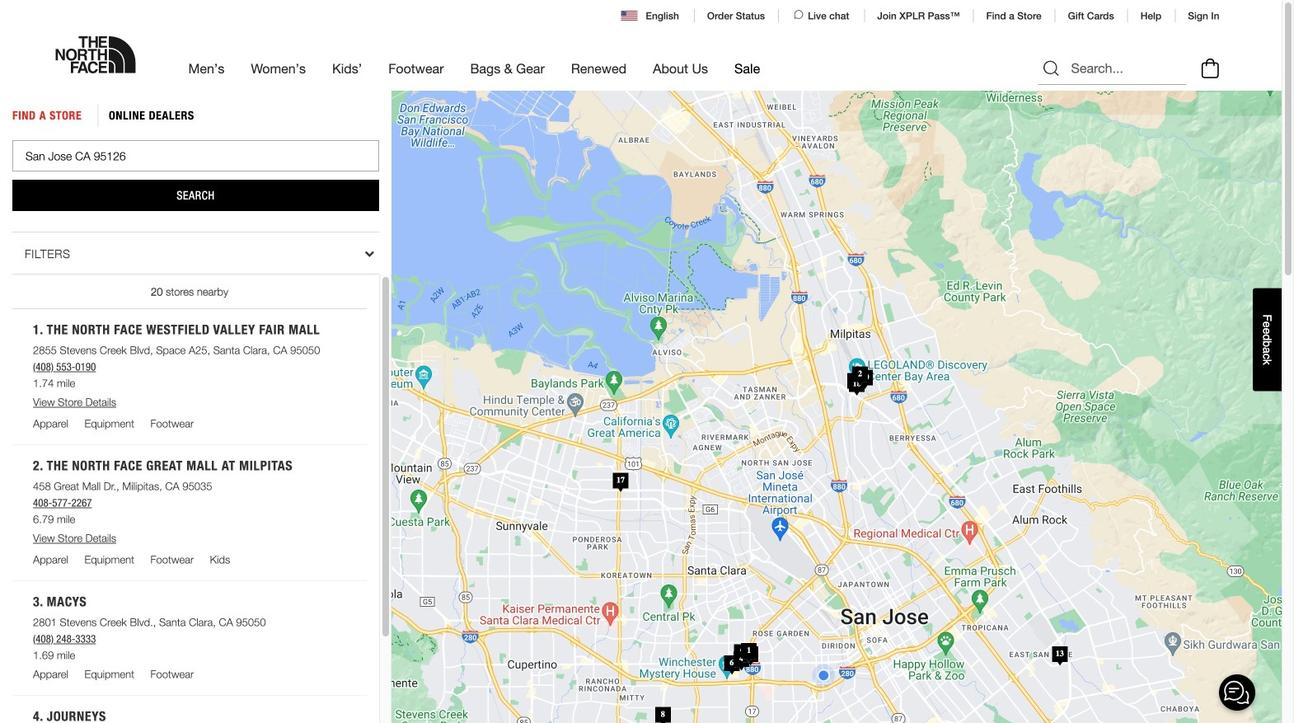 Task type: locate. For each thing, give the bounding box(es) containing it.
the north face home page image
[[56, 36, 136, 73]]



Task type: vqa. For each thing, say whether or not it's contained in the screenshot.
The North Face home page Image on the left top of page
yes



Task type: describe. For each thing, give the bounding box(es) containing it.
view cart image
[[1197, 56, 1224, 81]]

search all image
[[1042, 59, 1061, 78]]

Search search field
[[1038, 52, 1187, 85]]



